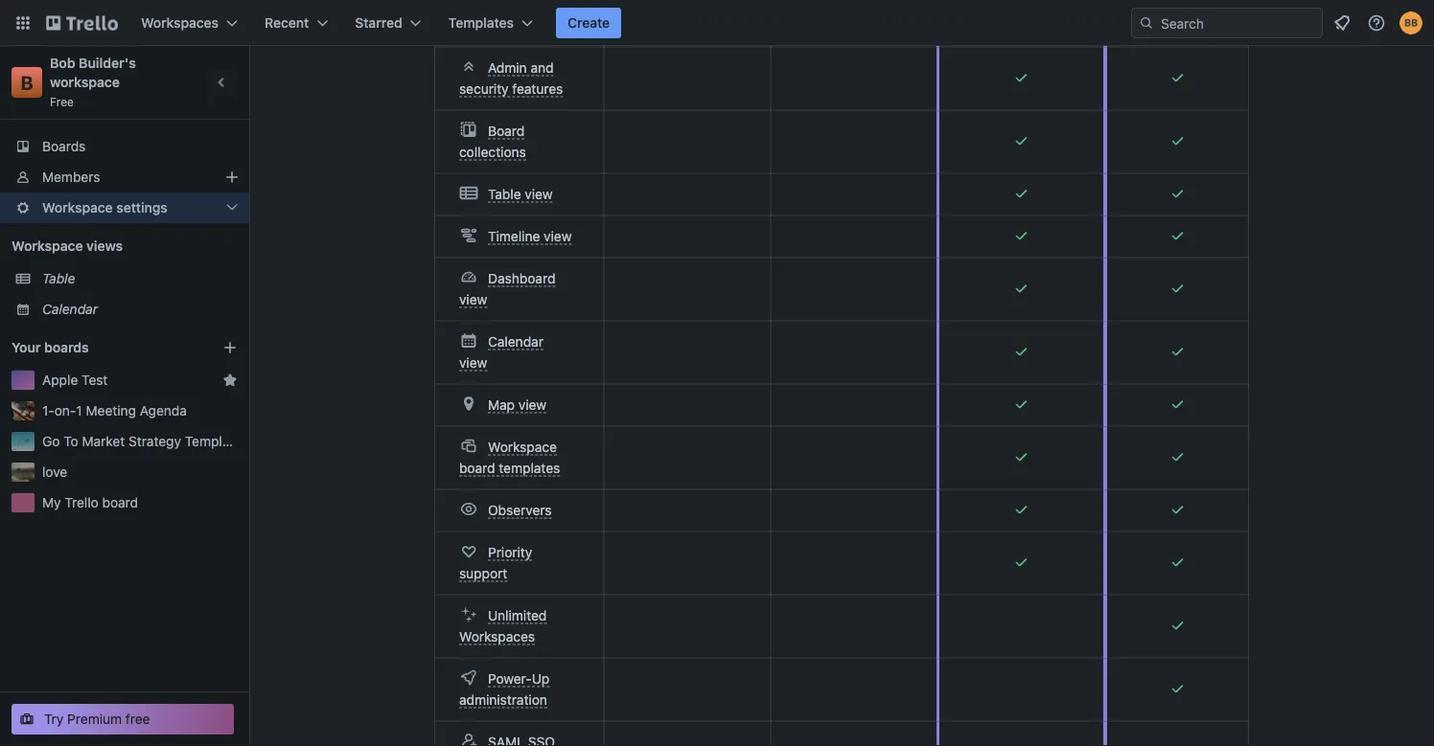Task type: describe. For each thing, give the bounding box(es) containing it.
test
[[82, 372, 108, 388]]

workspaces inside workspaces dropdown button
[[141, 15, 219, 31]]

open information menu image
[[1367, 13, 1386, 33]]

agenda
[[140, 403, 187, 419]]

views
[[86, 238, 123, 254]]

b
[[21, 71, 33, 93]]

workspace navigation collapse icon image
[[209, 69, 236, 96]]

strategy
[[128, 434, 181, 450]]

free
[[126, 712, 150, 728]]

boards link
[[0, 131, 249, 162]]

and
[[531, 59, 554, 75]]

go
[[42, 434, 60, 450]]

workspace views
[[12, 238, 123, 254]]

go to market strategy template link
[[42, 432, 242, 452]]

power-up administration
[[459, 671, 550, 708]]

support
[[459, 566, 507, 581]]

template
[[185, 434, 242, 450]]

workspace for board
[[488, 439, 557, 455]]

premium
[[67, 712, 122, 728]]

starred
[[355, 15, 402, 31]]

apple test link
[[42, 371, 215, 390]]

boards
[[42, 139, 86, 154]]

on-
[[54, 403, 76, 419]]

table for table
[[42, 271, 75, 287]]

meeting
[[86, 403, 136, 419]]

unlimited workspaces
[[459, 608, 547, 645]]

b link
[[12, 67, 42, 98]]

members link
[[0, 162, 249, 193]]

recent button
[[253, 8, 340, 38]]

workspace settings
[[42, 200, 168, 216]]

timeline
[[488, 228, 540, 244]]

love link
[[42, 463, 238, 482]]

apple
[[42, 372, 78, 388]]

board
[[488, 123, 525, 139]]

market
[[82, 434, 125, 450]]

features
[[512, 81, 563, 96]]

calendar link
[[42, 300, 238, 319]]

workspace for settings
[[42, 200, 113, 216]]

try
[[44, 712, 64, 728]]

board collections
[[459, 123, 526, 160]]

members
[[42, 169, 100, 185]]

your boards
[[12, 340, 89, 356]]

templates
[[448, 15, 514, 31]]

board inside "workspace board templates"
[[459, 460, 495, 476]]

collections
[[459, 144, 526, 160]]

1-on-1 meeting agenda link
[[42, 402, 238, 421]]

try premium free
[[44, 712, 150, 728]]

apple test
[[42, 372, 108, 388]]

dashboard view
[[459, 270, 555, 307]]

priority support
[[459, 545, 532, 581]]

view for map view
[[518, 397, 547, 413]]



Task type: vqa. For each thing, say whether or not it's contained in the screenshot.
Emoji reactions
no



Task type: locate. For each thing, give the bounding box(es) containing it.
map view
[[488, 397, 547, 413]]

view for table view
[[525, 186, 553, 202]]

workspace inside "workspace board templates"
[[488, 439, 557, 455]]

table link
[[42, 269, 238, 289]]

workspaces inside unlimited workspaces
[[459, 629, 535, 645]]

view inside 'calendar view'
[[459, 355, 487, 371]]

my trello board
[[42, 495, 138, 511]]

bob builder's workspace free
[[50, 55, 139, 108]]

0 vertical spatial workspace
[[42, 200, 113, 216]]

1 horizontal spatial calendar
[[488, 334, 543, 349]]

1 horizontal spatial board
[[459, 460, 495, 476]]

workspace
[[42, 200, 113, 216], [12, 238, 83, 254], [488, 439, 557, 455]]

create button
[[556, 8, 621, 38]]

view right timeline
[[544, 228, 572, 244]]

go to market strategy template
[[42, 434, 242, 450]]

0 vertical spatial board
[[459, 460, 495, 476]]

1 vertical spatial board
[[102, 495, 138, 511]]

calendar up boards
[[42, 302, 98, 317]]

0 vertical spatial calendar
[[42, 302, 98, 317]]

search image
[[1139, 15, 1154, 31]]

try premium free button
[[12, 705, 234, 735]]

workspaces button
[[129, 8, 249, 38]]

0 horizontal spatial board
[[102, 495, 138, 511]]

Search field
[[1154, 9, 1322, 37]]

love
[[42, 464, 67, 480]]

add board image
[[222, 340, 238, 356]]

starred button
[[343, 8, 433, 38]]

0 horizontal spatial workspaces
[[141, 15, 219, 31]]

view for dashboard view
[[459, 291, 487, 307]]

starred icon image
[[222, 373, 238, 388]]

table for table view
[[488, 186, 521, 202]]

power-
[[488, 671, 532, 687]]

view up 'calendar view'
[[459, 291, 487, 307]]

back to home image
[[46, 8, 118, 38]]

primary element
[[0, 0, 1434, 46]]

calendar view
[[459, 334, 543, 371]]

admin
[[488, 59, 527, 75]]

0 horizontal spatial table
[[42, 271, 75, 287]]

workspace down members
[[42, 200, 113, 216]]

board down love link on the left of the page
[[102, 495, 138, 511]]

create
[[568, 15, 610, 31]]

timeline view
[[488, 228, 572, 244]]

calendar inside 'calendar view'
[[488, 334, 543, 349]]

table up timeline
[[488, 186, 521, 202]]

dashboard
[[488, 270, 555, 286]]

free
[[50, 95, 74, 108]]

unlimited
[[488, 608, 547, 624]]

priority
[[488, 545, 532, 560]]

1-on-1 meeting agenda
[[42, 403, 187, 419]]

table down workspace views
[[42, 271, 75, 287]]

view inside dashboard view
[[459, 291, 487, 307]]

0 notifications image
[[1331, 12, 1354, 35]]

view down dashboard view
[[459, 355, 487, 371]]

trello
[[65, 495, 99, 511]]

bob builder's workspace link
[[50, 55, 139, 90]]

observers
[[488, 502, 552, 518]]

0 horizontal spatial calendar
[[42, 302, 98, 317]]

1 horizontal spatial workspaces
[[459, 629, 535, 645]]

board left templates
[[459, 460, 495, 476]]

boards
[[44, 340, 89, 356]]

workspaces up "workspace navigation collapse icon"
[[141, 15, 219, 31]]

workspace board templates
[[459, 439, 560, 476]]

calendar for calendar view
[[488, 334, 543, 349]]

1
[[76, 403, 82, 419]]

1 vertical spatial workspace
[[12, 238, 83, 254]]

view up "timeline view"
[[525, 186, 553, 202]]

workspace up templates
[[488, 439, 557, 455]]

view
[[525, 186, 553, 202], [544, 228, 572, 244], [459, 291, 487, 307], [459, 355, 487, 371], [518, 397, 547, 413]]

map
[[488, 397, 515, 413]]

view for calendar view
[[459, 355, 487, 371]]

0 vertical spatial workspaces
[[141, 15, 219, 31]]

workspace left views
[[12, 238, 83, 254]]

1 vertical spatial calendar
[[488, 334, 543, 349]]

calendar
[[42, 302, 98, 317], [488, 334, 543, 349]]

table view
[[488, 186, 553, 202]]

admin and security features
[[459, 59, 563, 96]]

up
[[532, 671, 550, 687]]

my
[[42, 495, 61, 511]]

2 vertical spatial workspace
[[488, 439, 557, 455]]

view for timeline view
[[544, 228, 572, 244]]

workspace inside popup button
[[42, 200, 113, 216]]

calendar down dashboard view
[[488, 334, 543, 349]]

workspaces
[[141, 15, 219, 31], [459, 629, 535, 645]]

workspace for views
[[12, 238, 83, 254]]

board
[[459, 460, 495, 476], [102, 495, 138, 511]]

view right map
[[518, 397, 547, 413]]

workspace
[[50, 74, 120, 90]]

workspaces down unlimited
[[459, 629, 535, 645]]

security
[[459, 81, 509, 96]]

1 vertical spatial workspaces
[[459, 629, 535, 645]]

1 vertical spatial table
[[42, 271, 75, 287]]

recent
[[265, 15, 309, 31]]

to
[[63, 434, 78, 450]]

0 vertical spatial table
[[488, 186, 521, 202]]

1-
[[42, 403, 54, 419]]

your
[[12, 340, 41, 356]]

bob
[[50, 55, 75, 71]]

builder's
[[79, 55, 136, 71]]

your boards with 5 items element
[[12, 336, 194, 360]]

table
[[488, 186, 521, 202], [42, 271, 75, 287]]

templates button
[[437, 8, 545, 38]]

administration
[[459, 692, 547, 708]]

1 horizontal spatial table
[[488, 186, 521, 202]]

my trello board link
[[42, 494, 238, 513]]

workspace settings button
[[0, 193, 249, 223]]

calendar for calendar
[[42, 302, 98, 317]]

settings
[[116, 200, 168, 216]]

templates
[[499, 460, 560, 476]]

bob builder (bobbuilder40) image
[[1400, 12, 1423, 35]]



